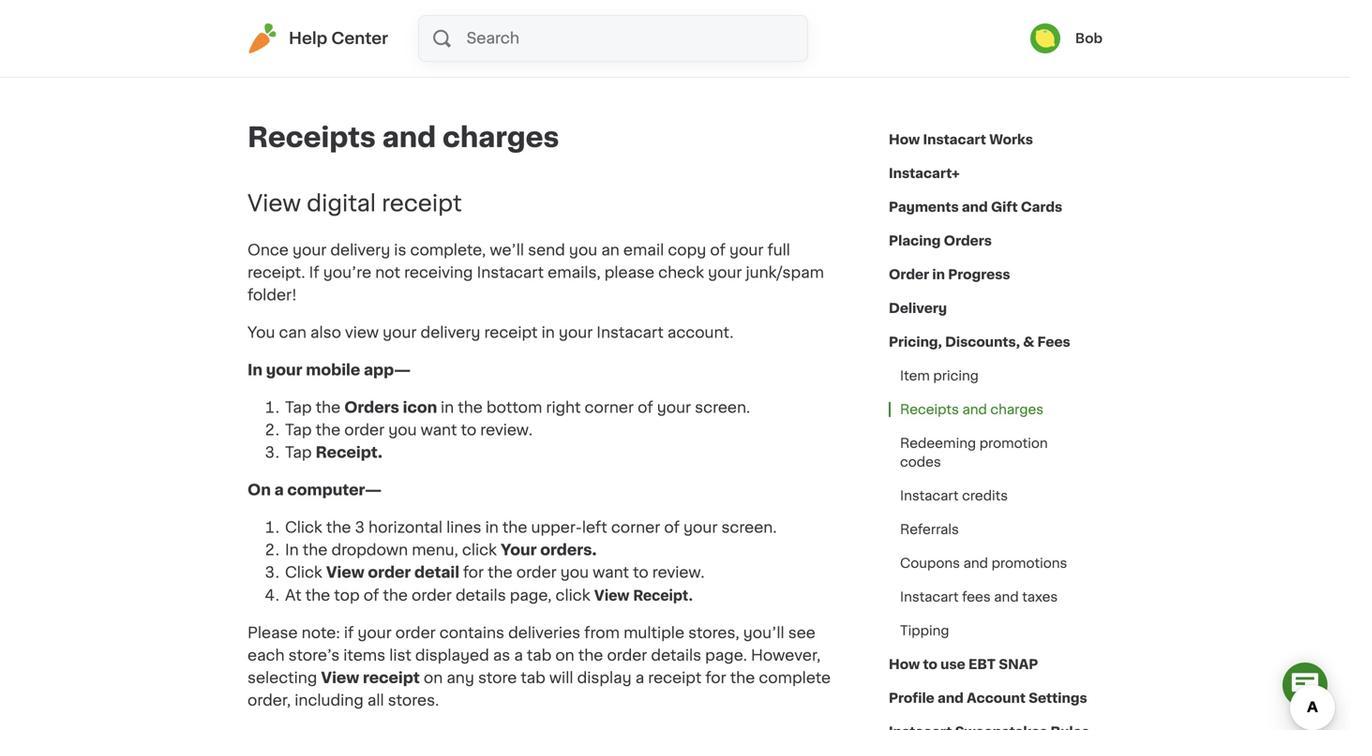 Task type: vqa. For each thing, say whether or not it's contained in the screenshot.
Auto-orders
no



Task type: locate. For each thing, give the bounding box(es) containing it.
want inside tap the orders icon in the bottom right corner of your screen. tap the order you want to review. tap receipt.
[[421, 423, 457, 438]]

Search search field
[[465, 16, 808, 61]]

each
[[248, 648, 285, 663]]

0 vertical spatial click
[[285, 520, 322, 535]]

how instacart works
[[889, 133, 1034, 146]]

all
[[368, 694, 384, 709]]

app—
[[364, 363, 411, 378]]

tipping link
[[889, 614, 961, 648]]

0 horizontal spatial receipt.
[[316, 445, 383, 460]]

multiple
[[624, 626, 685, 641]]

0 vertical spatial receipt.
[[316, 445, 383, 460]]

page.
[[706, 648, 748, 663]]

0 vertical spatial screen.
[[695, 400, 751, 415]]

codes
[[900, 456, 942, 469]]

item pricing
[[900, 370, 979, 383]]

item
[[900, 370, 930, 383]]

receipt. inside tap the orders icon in the bottom right corner of your screen. tap the order you want to review. tap receipt.
[[316, 445, 383, 460]]

0 horizontal spatial orders
[[344, 400, 399, 415]]

corner right right
[[585, 400, 634, 415]]

0 horizontal spatial delivery
[[331, 243, 390, 258]]

complete,
[[410, 243, 486, 258]]

order,
[[248, 694, 291, 709]]

click up at
[[285, 565, 322, 580]]

1 horizontal spatial details
[[651, 648, 702, 663]]

1 vertical spatial receipt.
[[633, 587, 694, 604]]

a inside please note: if your order contains deliveries from multiple stores, you'll see each store's items list displayed as a tab on the order details page. however, selecting
[[514, 648, 523, 663]]

you can also view your delivery receipt in your instacart account.
[[248, 325, 734, 340]]

0 vertical spatial a
[[274, 483, 284, 498]]

details inside click the 3 horizontal lines in the upper-left corner of your screen. in the dropdown menu, click your orders. click view order detail for the order you want to review. at the top of the order details page, click view receipt.
[[456, 588, 506, 603]]

store
[[478, 671, 517, 686]]

0 vertical spatial for
[[463, 565, 484, 580]]

0 vertical spatial details
[[456, 588, 506, 603]]

a right on
[[274, 483, 284, 498]]

from
[[585, 626, 620, 641]]

help
[[289, 30, 328, 46]]

1 vertical spatial on
[[424, 671, 443, 686]]

0 vertical spatial delivery
[[331, 243, 390, 258]]

1 vertical spatial tab
[[521, 671, 546, 686]]

0 vertical spatial tap
[[285, 400, 312, 415]]

pricing,
[[889, 336, 943, 349]]

1 vertical spatial in
[[285, 543, 299, 558]]

view receipt
[[321, 671, 420, 686]]

charges
[[443, 124, 559, 151], [991, 403, 1044, 416]]

once your delivery is complete, we'll send you an email copy of your full receipt. if you're not receiving instacart emails, please check your junk/spam folder!
[[248, 243, 825, 303]]

0 vertical spatial click
[[462, 543, 497, 558]]

tab down deliveries
[[527, 648, 552, 663]]

redeeming promotion codes
[[900, 437, 1048, 469]]

on inside please note: if your order contains deliveries from multiple stores, you'll see each store's items list displayed as a tab on the order details page. however, selecting
[[556, 648, 575, 663]]

details down multiple
[[651, 648, 702, 663]]

orders down payments and gift cards
[[944, 235, 992, 248]]

for inside click the 3 horizontal lines in the upper-left corner of your screen. in the dropdown menu, click your orders. click view order detail for the order you want to review. at the top of the order details page, click view receipt.
[[463, 565, 484, 580]]

1 vertical spatial delivery
[[421, 325, 481, 340]]

instacart down 'we'll'
[[477, 265, 544, 280]]

settings
[[1029, 692, 1088, 705]]

corner inside click the 3 horizontal lines in the upper-left corner of your screen. in the dropdown menu, click your orders. click view order detail for the order you want to review. at the top of the order details page, click view receipt.
[[611, 520, 661, 535]]

1 horizontal spatial for
[[706, 671, 727, 686]]

tab inside the on any store tab will display a receipt for the complete order, including all stores.
[[521, 671, 546, 686]]

email
[[624, 243, 664, 258]]

instacart down coupons
[[900, 591, 959, 604]]

on
[[556, 648, 575, 663], [424, 671, 443, 686]]

0 vertical spatial to
[[461, 423, 477, 438]]

bottom
[[487, 400, 542, 415]]

in inside tap the orders icon in the bottom right corner of your screen. tap the order you want to review. tap receipt.
[[441, 400, 454, 415]]

orders down app—
[[344, 400, 399, 415]]

receipts and charges down pricing
[[900, 403, 1044, 416]]

1 vertical spatial how
[[889, 658, 920, 672]]

0 vertical spatial review.
[[481, 423, 533, 438]]

1 click from the top
[[285, 520, 322, 535]]

review. down bottom
[[481, 423, 533, 438]]

of right top
[[364, 588, 379, 603]]

1 horizontal spatial orders
[[944, 235, 992, 248]]

receipt. inside click the 3 horizontal lines in the upper-left corner of your screen. in the dropdown menu, click your orders. click view order detail for the order you want to review. at the top of the order details page, click view receipt.
[[633, 587, 694, 604]]

2 vertical spatial tap
[[285, 445, 312, 460]]

check
[[659, 265, 704, 280]]

1 horizontal spatial in
[[285, 543, 299, 558]]

view up once
[[248, 192, 301, 215]]

want inside click the 3 horizontal lines in the upper-left corner of your screen. in the dropdown menu, click your orders. click view order detail for the order you want to review. at the top of the order details page, click view receipt.
[[593, 565, 629, 580]]

1 horizontal spatial on
[[556, 648, 575, 663]]

want down icon
[[421, 423, 457, 438]]

2 horizontal spatial a
[[636, 671, 645, 686]]

1 vertical spatial a
[[514, 648, 523, 663]]

0 vertical spatial on
[[556, 648, 575, 663]]

1 tap from the top
[[285, 400, 312, 415]]

1 horizontal spatial to
[[633, 565, 649, 580]]

how for how to use ebt snap
[[889, 658, 920, 672]]

review. inside tap the orders icon in the bottom right corner of your screen. tap the order you want to review. tap receipt.
[[481, 423, 533, 438]]

0 horizontal spatial to
[[461, 423, 477, 438]]

1 vertical spatial screen.
[[722, 520, 777, 535]]

details
[[456, 588, 506, 603], [651, 648, 702, 663]]

for inside the on any store tab will display a receipt for the complete order, including all stores.
[[706, 671, 727, 686]]

how up "profile"
[[889, 658, 920, 672]]

promotion
[[980, 437, 1048, 450]]

1 vertical spatial tap
[[285, 423, 312, 438]]

receipts and charges up view digital receipt
[[248, 124, 559, 151]]

you're
[[323, 265, 372, 280]]

1 vertical spatial click
[[285, 565, 322, 580]]

page,
[[510, 588, 552, 603]]

you inside click the 3 horizontal lines in the upper-left corner of your screen. in the dropdown menu, click your orders. click view order detail for the order you want to review. at the top of the order details page, click view receipt.
[[561, 565, 589, 580]]

delivery up you're
[[331, 243, 390, 258]]

1 horizontal spatial receipts
[[900, 403, 959, 416]]

your inside tap the orders icon in the bottom right corner of your screen. tap the order you want to review. tap receipt.
[[657, 400, 691, 415]]

receipt. up multiple
[[633, 587, 694, 604]]

in inside click the 3 horizontal lines in the upper-left corner of your screen. in the dropdown menu, click your orders. click view order detail for the order you want to review. at the top of the order details page, click view receipt.
[[285, 543, 299, 558]]

1 vertical spatial you
[[389, 423, 417, 438]]

instacart inside how instacart works "link"
[[923, 133, 987, 146]]

you down icon
[[389, 423, 417, 438]]

of right copy
[[710, 243, 726, 258]]

0 vertical spatial corner
[[585, 400, 634, 415]]

in right lines
[[485, 520, 499, 535]]

coupons and promotions
[[900, 557, 1068, 570]]

want down left
[[593, 565, 629, 580]]

how to use ebt snap link
[[889, 648, 1039, 682]]

0 horizontal spatial review.
[[481, 423, 533, 438]]

payments
[[889, 201, 959, 214]]

dropdown
[[332, 543, 408, 558]]

of right right
[[638, 400, 653, 415]]

1 vertical spatial corner
[[611, 520, 661, 535]]

promotions
[[992, 557, 1068, 570]]

a right as
[[514, 648, 523, 663]]

0 vertical spatial you
[[569, 243, 598, 258]]

screen. inside click the 3 horizontal lines in the upper-left corner of your screen. in the dropdown menu, click your orders. click view order detail for the order you want to review. at the top of the order details page, click view receipt.
[[722, 520, 777, 535]]

redeeming promotion codes link
[[889, 427, 1103, 479]]

2 click from the top
[[285, 565, 322, 580]]

in down the "you" on the left top of the page
[[248, 363, 263, 378]]

1 horizontal spatial review.
[[653, 565, 705, 580]]

1 vertical spatial for
[[706, 671, 727, 686]]

0 vertical spatial how
[[889, 133, 920, 146]]

progress
[[949, 268, 1011, 281]]

items
[[344, 648, 386, 663]]

in up at
[[285, 543, 299, 558]]

0 horizontal spatial for
[[463, 565, 484, 580]]

0 horizontal spatial charges
[[443, 124, 559, 151]]

in inside click the 3 horizontal lines in the upper-left corner of your screen. in the dropdown menu, click your orders. click view order detail for the order you want to review. at the top of the order details page, click view receipt.
[[485, 520, 499, 535]]

2 vertical spatial a
[[636, 671, 645, 686]]

receipt down once your delivery is complete, we'll send you an email copy of your full receipt. if you're not receiving instacart emails, please check your junk/spam folder!
[[484, 325, 538, 340]]

once
[[248, 243, 289, 258]]

referrals link
[[889, 513, 971, 547]]

orders
[[944, 235, 992, 248], [344, 400, 399, 415]]

2 vertical spatial you
[[561, 565, 589, 580]]

receipts and charges
[[248, 124, 559, 151], [900, 403, 1044, 416]]

how up instacart+
[[889, 133, 920, 146]]

and up fees
[[964, 557, 989, 570]]

instacart
[[923, 133, 987, 146], [477, 265, 544, 280], [597, 325, 664, 340], [900, 490, 959, 503], [900, 591, 959, 604]]

corner right left
[[611, 520, 661, 535]]

0 vertical spatial receipts
[[248, 124, 376, 151]]

receipt. up the computer—
[[316, 445, 383, 460]]

in
[[933, 268, 946, 281], [542, 325, 555, 340], [441, 400, 454, 415], [485, 520, 499, 535]]

delivery down receiving at the left of the page
[[421, 325, 481, 340]]

receipts and charges link
[[889, 393, 1055, 427]]

1 horizontal spatial click
[[556, 588, 591, 603]]

receipt up is
[[382, 192, 462, 215]]

1 how from the top
[[889, 133, 920, 146]]

profile and account settings link
[[889, 682, 1088, 716]]

0 vertical spatial want
[[421, 423, 457, 438]]

click right page,
[[556, 588, 591, 603]]

&
[[1024, 336, 1035, 349]]

receipts up digital at the top
[[248, 124, 376, 151]]

tap
[[285, 400, 312, 415], [285, 423, 312, 438], [285, 445, 312, 460]]

order up "display"
[[607, 648, 648, 663]]

details up contains
[[456, 588, 506, 603]]

you down orders.
[[561, 565, 589, 580]]

0 horizontal spatial want
[[421, 423, 457, 438]]

to inside tap the orders icon in the bottom right corner of your screen. tap the order you want to review. tap receipt.
[[461, 423, 477, 438]]

a right "display"
[[636, 671, 645, 686]]

please note: if your order contains deliveries from multiple stores, you'll see each store's items list displayed as a tab on the order details page. however, selecting
[[248, 626, 821, 686]]

click down lines
[[462, 543, 497, 558]]

order
[[889, 268, 930, 281]]

instacart+ link
[[889, 157, 960, 190]]

3 tap from the top
[[285, 445, 312, 460]]

0 horizontal spatial details
[[456, 588, 506, 603]]

not
[[375, 265, 401, 280]]

click down on a computer—
[[285, 520, 322, 535]]

receipt down list
[[363, 671, 420, 686]]

on left any
[[424, 671, 443, 686]]

and left gift
[[962, 201, 988, 214]]

delivery link
[[889, 292, 947, 325]]

item pricing link
[[889, 359, 990, 393]]

review. up multiple
[[653, 565, 705, 580]]

you inside once your delivery is complete, we'll send you an email copy of your full receipt. if you're not receiving instacart emails, please check your junk/spam folder!
[[569, 243, 598, 258]]

in right icon
[[441, 400, 454, 415]]

for down the page.
[[706, 671, 727, 686]]

please
[[248, 626, 298, 641]]

0 vertical spatial charges
[[443, 124, 559, 151]]

for right detail at the bottom left of the page
[[463, 565, 484, 580]]

1 horizontal spatial receipt.
[[633, 587, 694, 604]]

instacart inside instacart fees and taxes link
[[900, 591, 959, 604]]

upper-
[[531, 520, 582, 535]]

any
[[447, 671, 475, 686]]

delivery
[[331, 243, 390, 258], [421, 325, 481, 340]]

1 vertical spatial orders
[[344, 400, 399, 415]]

1 horizontal spatial receipts and charges
[[900, 403, 1044, 416]]

1 horizontal spatial charges
[[991, 403, 1044, 416]]

in down once your delivery is complete, we'll send you an email copy of your full receipt. if you're not receiving instacart emails, please check your junk/spam folder!
[[542, 325, 555, 340]]

the
[[316, 400, 341, 415], [458, 400, 483, 415], [316, 423, 341, 438], [326, 520, 351, 535], [503, 520, 528, 535], [303, 543, 328, 558], [488, 565, 513, 580], [305, 588, 330, 603], [383, 588, 408, 603], [579, 648, 603, 663], [730, 671, 755, 686]]

0 horizontal spatial a
[[274, 483, 284, 498]]

1 vertical spatial want
[[593, 565, 629, 580]]

receiving
[[404, 265, 473, 280]]

1 vertical spatial details
[[651, 648, 702, 663]]

0 horizontal spatial receipts
[[248, 124, 376, 151]]

contains
[[440, 626, 505, 641]]

receipt.
[[316, 445, 383, 460], [633, 587, 694, 604]]

and down pricing
[[963, 403, 988, 416]]

0 horizontal spatial on
[[424, 671, 443, 686]]

please
[[605, 265, 655, 280]]

you up "emails,"
[[569, 243, 598, 258]]

taxes
[[1023, 591, 1058, 604]]

1 vertical spatial review.
[[653, 565, 705, 580]]

and right fees
[[995, 591, 1019, 604]]

order down dropdown
[[368, 565, 411, 580]]

to
[[461, 423, 477, 438], [633, 565, 649, 580], [923, 658, 938, 672]]

and down use
[[938, 692, 964, 705]]

0 vertical spatial tab
[[527, 648, 552, 663]]

1 vertical spatial click
[[556, 588, 591, 603]]

receipt down multiple
[[648, 671, 702, 686]]

1 horizontal spatial a
[[514, 648, 523, 663]]

1 vertical spatial to
[[633, 565, 649, 580]]

2 horizontal spatial to
[[923, 658, 938, 672]]

0 vertical spatial receipts and charges
[[248, 124, 559, 151]]

you
[[248, 325, 275, 340]]

if
[[344, 626, 354, 641]]

view up from
[[594, 587, 630, 604]]

receipts up redeeming on the right of the page
[[900, 403, 959, 416]]

0 vertical spatial in
[[248, 363, 263, 378]]

credits
[[963, 490, 1008, 503]]

0 horizontal spatial in
[[248, 363, 263, 378]]

order down app—
[[344, 423, 385, 438]]

instacart up "referrals" link
[[900, 490, 959, 503]]

1 horizontal spatial want
[[593, 565, 629, 580]]

2 how from the top
[[889, 658, 920, 672]]

instacart up instacart+ link
[[923, 133, 987, 146]]

1 vertical spatial charges
[[991, 403, 1044, 416]]

on up will
[[556, 648, 575, 663]]

fees
[[1038, 336, 1071, 349]]

bob
[[1076, 32, 1103, 45]]

tab left will
[[521, 671, 546, 686]]

how inside "link"
[[889, 133, 920, 146]]

horizontal
[[369, 520, 443, 535]]



Task type: describe. For each thing, give the bounding box(es) containing it.
coupons
[[900, 557, 961, 570]]

top
[[334, 588, 360, 603]]

instacart+
[[889, 167, 960, 180]]

gift
[[991, 201, 1018, 214]]

how to use ebt snap
[[889, 658, 1039, 672]]

how instacart works link
[[889, 123, 1034, 157]]

profile
[[889, 692, 935, 705]]

and for payments and gift cards link
[[962, 201, 988, 214]]

2 vertical spatial to
[[923, 658, 938, 672]]

view
[[345, 325, 379, 340]]

store's
[[289, 648, 340, 663]]

account.
[[668, 325, 734, 340]]

pricing, discounts, & fees link
[[889, 325, 1071, 359]]

the inside the on any store tab will display a receipt for the complete order, including all stores.
[[730, 671, 755, 686]]

screen. inside tap the orders icon in the bottom right corner of your screen. tap the order you want to review. tap receipt.
[[695, 400, 751, 415]]

a inside the on any store tab will display a receipt for the complete order, including all stores.
[[636, 671, 645, 686]]

also
[[310, 325, 341, 340]]

folder!
[[248, 288, 297, 303]]

right
[[546, 400, 581, 415]]

mobile
[[306, 363, 360, 378]]

can
[[279, 325, 307, 340]]

2 tap from the top
[[285, 423, 312, 438]]

pricing
[[934, 370, 979, 383]]

instacart down please
[[597, 325, 664, 340]]

menu,
[[412, 543, 459, 558]]

view up top
[[326, 565, 365, 580]]

will
[[550, 671, 574, 686]]

and for profile and account settings link
[[938, 692, 964, 705]]

the inside please note: if your order contains deliveries from multiple stores, you'll see each store's items list displayed as a tab on the order details page. however, selecting
[[579, 648, 603, 663]]

display
[[577, 671, 632, 686]]

ebt
[[969, 658, 996, 672]]

tipping
[[900, 625, 950, 638]]

and for coupons and promotions link
[[964, 557, 989, 570]]

copy
[[668, 243, 707, 258]]

corner inside tap the orders icon in the bottom right corner of your screen. tap the order you want to review. tap receipt.
[[585, 400, 634, 415]]

computer—
[[287, 483, 382, 498]]

of right left
[[664, 520, 680, 535]]

order inside tap the orders icon in the bottom right corner of your screen. tap the order you want to review. tap receipt.
[[344, 423, 385, 438]]

stores,
[[689, 626, 740, 641]]

coupons and promotions link
[[889, 547, 1079, 581]]

instacart inside once your delivery is complete, we'll send you an email copy of your full receipt. if you're not receiving instacart emails, please check your junk/spam folder!
[[477, 265, 544, 280]]

order up list
[[396, 626, 436, 641]]

account
[[967, 692, 1026, 705]]

view digital receipt
[[248, 192, 462, 215]]

junk/spam
[[746, 265, 825, 280]]

your inside click the 3 horizontal lines in the upper-left corner of your screen. in the dropdown menu, click your orders. click view order detail for the order you want to review. at the top of the order details page, click view receipt.
[[684, 520, 718, 535]]

order in progress
[[889, 268, 1011, 281]]

instacart image
[[248, 23, 278, 53]]

how for how instacart works
[[889, 133, 920, 146]]

orders.
[[541, 543, 597, 558]]

stores.
[[388, 694, 439, 709]]

redeeming
[[900, 437, 977, 450]]

to inside click the 3 horizontal lines in the upper-left corner of your screen. in the dropdown menu, click your orders. click view order detail for the order you want to review. at the top of the order details page, click view receipt.
[[633, 565, 649, 580]]

discounts,
[[946, 336, 1021, 349]]

your
[[501, 543, 537, 558]]

in right the order
[[933, 268, 946, 281]]

you inside tap the orders icon in the bottom right corner of your screen. tap the order you want to review. tap receipt.
[[389, 423, 417, 438]]

lines
[[447, 520, 482, 535]]

of inside once your delivery is complete, we'll send you an email copy of your full receipt. if you're not receiving instacart emails, please check your junk/spam folder!
[[710, 243, 726, 258]]

instacart credits
[[900, 490, 1008, 503]]

1 vertical spatial receipts and charges
[[900, 403, 1044, 416]]

you'll
[[744, 626, 785, 641]]

user avatar image
[[1031, 23, 1061, 53]]

your inside please note: if your order contains deliveries from multiple stores, you'll see each store's items list displayed as a tab on the order details page. however, selecting
[[358, 626, 392, 641]]

cards
[[1021, 201, 1063, 214]]

review. inside click the 3 horizontal lines in the upper-left corner of your screen. in the dropdown menu, click your orders. click view order detail for the order you want to review. at the top of the order details page, click view receipt.
[[653, 565, 705, 580]]

complete
[[759, 671, 831, 686]]

delivery inside once your delivery is complete, we'll send you an email copy of your full receipt. if you're not receiving instacart emails, please check your junk/spam folder!
[[331, 243, 390, 258]]

placing orders
[[889, 235, 992, 248]]

instacart inside instacart credits link
[[900, 490, 959, 503]]

receipt.
[[248, 265, 305, 280]]

bob link
[[1031, 23, 1103, 53]]

and up view digital receipt
[[382, 124, 436, 151]]

works
[[990, 133, 1034, 146]]

0 horizontal spatial click
[[462, 543, 497, 558]]

detail
[[415, 565, 460, 580]]

instacart fees and taxes link
[[889, 581, 1070, 614]]

1 horizontal spatial delivery
[[421, 325, 481, 340]]

instacart credits link
[[889, 479, 1020, 513]]

payments and gift cards link
[[889, 190, 1063, 224]]

note:
[[302, 626, 340, 641]]

order up page,
[[517, 565, 557, 580]]

full
[[768, 243, 791, 258]]

icon
[[403, 400, 437, 415]]

is
[[394, 243, 407, 258]]

0 vertical spatial orders
[[944, 235, 992, 248]]

as
[[493, 648, 511, 663]]

on inside the on any store tab will display a receipt for the complete order, including all stores.
[[424, 671, 443, 686]]

placing orders link
[[889, 224, 992, 258]]

details inside please note: if your order contains deliveries from multiple stores, you'll see each store's items list displayed as a tab on the order details page. however, selecting
[[651, 648, 702, 663]]

0 horizontal spatial receipts and charges
[[248, 124, 559, 151]]

and for receipts and charges link
[[963, 403, 988, 416]]

help center link
[[248, 23, 388, 53]]

digital
[[307, 192, 376, 215]]

tab inside please note: if your order contains deliveries from multiple stores, you'll see each store's items list displayed as a tab on the order details page. however, selecting
[[527, 648, 552, 663]]

receipt inside the on any store tab will display a receipt for the complete order, including all stores.
[[648, 671, 702, 686]]

however,
[[751, 648, 821, 663]]

an
[[602, 243, 620, 258]]

order down detail at the bottom left of the page
[[412, 588, 452, 603]]

orders inside tap the orders icon in the bottom right corner of your screen. tap the order you want to review. tap receipt.
[[344, 400, 399, 415]]

of inside tap the orders icon in the bottom right corner of your screen. tap the order you want to review. tap receipt.
[[638, 400, 653, 415]]

view up including at left
[[321, 671, 359, 686]]

center
[[331, 30, 388, 46]]

at
[[285, 588, 302, 603]]

fees
[[963, 591, 991, 604]]

we'll
[[490, 243, 524, 258]]

use
[[941, 658, 966, 672]]

snap
[[999, 658, 1039, 672]]

send
[[528, 243, 565, 258]]

deliveries
[[509, 626, 581, 641]]

3
[[355, 520, 365, 535]]

1 vertical spatial receipts
[[900, 403, 959, 416]]

list
[[389, 648, 412, 663]]



